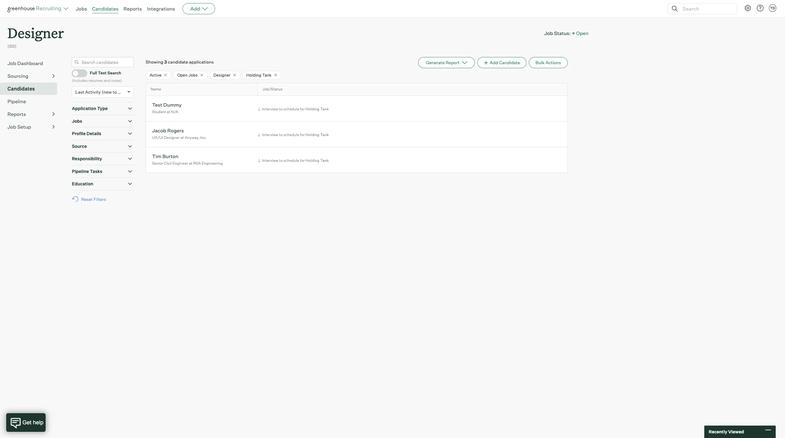 Task type: locate. For each thing, give the bounding box(es) containing it.
0 vertical spatial schedule
[[284, 107, 299, 111]]

td button
[[769, 4, 777, 12]]

2 vertical spatial interview
[[262, 158, 278, 163]]

0 vertical spatial designer
[[7, 24, 64, 42]]

pipeline for pipeline
[[7, 98, 26, 105]]

tank for burton
[[320, 158, 329, 163]]

sourcing
[[7, 73, 28, 79]]

1 interview from the top
[[262, 107, 278, 111]]

open down showing 3 candidate applications
[[177, 73, 188, 78]]

designer link
[[7, 17, 64, 43]]

2 interview from the top
[[262, 133, 278, 137]]

1 vertical spatial interview to schedule for holding tank
[[262, 133, 329, 137]]

open jobs
[[177, 73, 198, 78]]

2 vertical spatial for
[[300, 158, 305, 163]]

job/status
[[262, 87, 283, 92]]

candidates link up pipeline link
[[7, 85, 55, 92]]

1 horizontal spatial reports
[[123, 6, 142, 12]]

add
[[190, 6, 200, 12], [490, 60, 498, 65]]

0 vertical spatial candidates
[[92, 6, 119, 12]]

schedule for test dummy
[[284, 107, 299, 111]]

jacob rogers link
[[152, 128, 184, 135]]

job for job status:
[[544, 30, 553, 36]]

interview to schedule for holding tank for test dummy
[[262, 107, 329, 111]]

3 interview from the top
[[262, 158, 278, 163]]

last activity (new to old)
[[75, 90, 126, 95]]

1 horizontal spatial designer
[[164, 136, 180, 140]]

active
[[150, 73, 162, 78]]

0 horizontal spatial open
[[177, 73, 188, 78]]

configure image
[[744, 4, 752, 12]]

0 horizontal spatial reports link
[[7, 110, 55, 118]]

pipeline up education
[[72, 169, 89, 174]]

job setup link
[[7, 123, 55, 131]]

designer down applications
[[214, 73, 231, 78]]

1 vertical spatial pipeline
[[72, 169, 89, 174]]

1 vertical spatial interview to schedule for holding tank link
[[257, 132, 331, 138]]

2 vertical spatial interview to schedule for holding tank link
[[257, 158, 331, 164]]

applications
[[189, 59, 214, 65]]

2 vertical spatial at
[[189, 161, 193, 166]]

1 vertical spatial job
[[7, 60, 16, 66]]

holding
[[246, 73, 261, 78], [306, 107, 320, 111], [306, 133, 320, 137], [306, 158, 320, 163]]

job left setup
[[7, 124, 16, 130]]

1 schedule from the top
[[284, 107, 299, 111]]

for
[[300, 107, 305, 111], [300, 133, 305, 137], [300, 158, 305, 163]]

0 vertical spatial reports link
[[123, 6, 142, 12]]

0 horizontal spatial at
[[167, 110, 170, 114]]

test dummy link
[[152, 102, 182, 109]]

1 interview to schedule for holding tank link from the top
[[257, 106, 331, 112]]

job setup
[[7, 124, 31, 130]]

anyway,
[[185, 136, 200, 140]]

bulk actions
[[536, 60, 561, 65]]

2 vertical spatial job
[[7, 124, 16, 130]]

job up sourcing
[[7, 60, 16, 66]]

0 horizontal spatial pipeline
[[7, 98, 26, 105]]

candidates link
[[92, 6, 119, 12], [7, 85, 55, 92]]

holding for rogers
[[306, 133, 320, 137]]

2 horizontal spatial designer
[[214, 73, 231, 78]]

at down rogers at the left top of the page
[[181, 136, 184, 140]]

jobs
[[76, 6, 87, 12], [188, 73, 198, 78], [72, 119, 82, 124]]

to
[[113, 90, 117, 95], [279, 107, 283, 111], [279, 133, 283, 137], [279, 158, 283, 163]]

to for tim burton
[[279, 158, 283, 163]]

job left status:
[[544, 30, 553, 36]]

Search text field
[[681, 4, 732, 13]]

1 vertical spatial for
[[300, 133, 305, 137]]

at left rsa
[[189, 161, 193, 166]]

1 vertical spatial at
[[181, 136, 184, 140]]

0 vertical spatial add
[[190, 6, 200, 12]]

tank
[[262, 73, 272, 78], [320, 107, 329, 111], [320, 133, 329, 137], [320, 158, 329, 163]]

1 vertical spatial open
[[177, 73, 188, 78]]

0 vertical spatial interview
[[262, 107, 278, 111]]

2 vertical spatial designer
[[164, 136, 180, 140]]

candidates right jobs link
[[92, 6, 119, 12]]

job for job dashboard
[[7, 60, 16, 66]]

0 vertical spatial at
[[167, 110, 170, 114]]

generate
[[426, 60, 445, 65]]

search
[[107, 71, 121, 76]]

add candidate
[[490, 60, 520, 65]]

schedule for tim burton
[[284, 158, 299, 163]]

candidate reports are now available! apply filters and select "view in app" element
[[418, 57, 475, 68]]

candidates link right jobs link
[[92, 6, 119, 12]]

dummy
[[163, 102, 182, 108]]

0 vertical spatial for
[[300, 107, 305, 111]]

reset
[[81, 197, 93, 202]]

1 horizontal spatial add
[[490, 60, 498, 65]]

0 vertical spatial jobs
[[76, 6, 87, 12]]

schedule for jacob rogers
[[284, 133, 299, 137]]

candidate
[[168, 59, 188, 65]]

open right status:
[[576, 30, 589, 36]]

interview for test dummy
[[262, 107, 278, 111]]

holding for burton
[[306, 158, 320, 163]]

1 vertical spatial candidates link
[[7, 85, 55, 92]]

0 vertical spatial interview to schedule for holding tank
[[262, 107, 329, 111]]

1 horizontal spatial open
[[576, 30, 589, 36]]

3
[[164, 59, 167, 65]]

interview to schedule for holding tank link
[[257, 106, 331, 112], [257, 132, 331, 138], [257, 158, 331, 164]]

pipeline
[[7, 98, 26, 105], [72, 169, 89, 174]]

2 interview to schedule for holding tank from the top
[[262, 133, 329, 137]]

reports link
[[123, 6, 142, 12], [7, 110, 55, 118]]

at inside jacob rogers ux/ui designer at anyway, inc.
[[181, 136, 184, 140]]

reset filters button
[[72, 194, 109, 205]]

0 vertical spatial job
[[544, 30, 553, 36]]

at left n/a
[[167, 110, 170, 114]]

designer down the jacob rogers link
[[164, 136, 180, 140]]

3 interview to schedule for holding tank from the top
[[262, 158, 329, 163]]

0 vertical spatial candidates link
[[92, 6, 119, 12]]

for for rogers
[[300, 133, 305, 137]]

1 interview to schedule for holding tank from the top
[[262, 107, 329, 111]]

0 horizontal spatial reports
[[7, 111, 26, 117]]

designer
[[7, 24, 64, 42], [214, 73, 231, 78], [164, 136, 180, 140]]

0 vertical spatial pipeline
[[7, 98, 26, 105]]

test
[[152, 102, 162, 108]]

at inside test dummy student at n/a
[[167, 110, 170, 114]]

1 vertical spatial schedule
[[284, 133, 299, 137]]

interview to schedule for holding tank for tim burton
[[262, 158, 329, 163]]

full
[[90, 71, 97, 76]]

0 vertical spatial interview to schedule for holding tank link
[[257, 106, 331, 112]]

2 schedule from the top
[[284, 133, 299, 137]]

tim burton link
[[152, 153, 178, 161]]

candidates down sourcing
[[7, 86, 35, 92]]

1 for from the top
[[300, 107, 305, 111]]

interview
[[262, 107, 278, 111], [262, 133, 278, 137], [262, 158, 278, 163]]

1 horizontal spatial at
[[181, 136, 184, 140]]

job
[[544, 30, 553, 36], [7, 60, 16, 66], [7, 124, 16, 130]]

reports
[[123, 6, 142, 12], [7, 111, 26, 117]]

name
[[151, 87, 161, 92]]

1 vertical spatial designer
[[214, 73, 231, 78]]

reports up the job setup
[[7, 111, 26, 117]]

tim
[[152, 153, 161, 160]]

1 vertical spatial add
[[490, 60, 498, 65]]

add inside popup button
[[190, 6, 200, 12]]

source
[[72, 144, 87, 149]]

0 horizontal spatial add
[[190, 6, 200, 12]]

interview to schedule for holding tank
[[262, 107, 329, 111], [262, 133, 329, 137], [262, 158, 329, 163]]

3 for from the top
[[300, 158, 305, 163]]

type
[[97, 106, 108, 111]]

recently
[[709, 430, 728, 435]]

(50)
[[7, 44, 16, 49]]

job status:
[[544, 30, 571, 36]]

3 schedule from the top
[[284, 158, 299, 163]]

education
[[72, 181, 93, 187]]

recently viewed
[[709, 430, 744, 435]]

designer down greenhouse recruiting image
[[7, 24, 64, 42]]

1 horizontal spatial pipeline
[[72, 169, 89, 174]]

2 vertical spatial schedule
[[284, 158, 299, 163]]

jobs link
[[76, 6, 87, 12]]

designer (50)
[[7, 24, 64, 49]]

interview for tim burton
[[262, 158, 278, 163]]

interview to schedule for holding tank for jacob rogers
[[262, 133, 329, 137]]

integrations
[[147, 6, 175, 12]]

(new
[[102, 90, 112, 95]]

jacob rogers ux/ui designer at anyway, inc.
[[152, 128, 207, 140]]

0 horizontal spatial candidates link
[[7, 85, 55, 92]]

1 vertical spatial jobs
[[188, 73, 198, 78]]

open
[[576, 30, 589, 36], [177, 73, 188, 78]]

profile details
[[72, 131, 101, 136]]

1 vertical spatial interview
[[262, 133, 278, 137]]

1 vertical spatial reports link
[[7, 110, 55, 118]]

0 horizontal spatial designer
[[7, 24, 64, 42]]

for for dummy
[[300, 107, 305, 111]]

2 interview to schedule for holding tank link from the top
[[257, 132, 331, 138]]

2 vertical spatial jobs
[[72, 119, 82, 124]]

showing
[[146, 59, 163, 65]]

reports left integrations
[[123, 6, 142, 12]]

pipeline down sourcing
[[7, 98, 26, 105]]

0 vertical spatial open
[[576, 30, 589, 36]]

2 vertical spatial interview to schedule for holding tank
[[262, 158, 329, 163]]

1 horizontal spatial candidates
[[92, 6, 119, 12]]

0 horizontal spatial candidates
[[7, 86, 35, 92]]

3 interview to schedule for holding tank link from the top
[[257, 158, 331, 164]]

reports link down pipeline link
[[7, 110, 55, 118]]

1 vertical spatial reports
[[7, 111, 26, 117]]

generate report button
[[418, 57, 475, 68]]

2 for from the top
[[300, 133, 305, 137]]

tank for rogers
[[320, 133, 329, 137]]

schedule
[[284, 107, 299, 111], [284, 133, 299, 137], [284, 158, 299, 163]]

2 horizontal spatial at
[[189, 161, 193, 166]]

reports link left integrations
[[123, 6, 142, 12]]

1 vertical spatial candidates
[[7, 86, 35, 92]]



Task type: describe. For each thing, give the bounding box(es) containing it.
bulk
[[536, 60, 545, 65]]

designer inside jacob rogers ux/ui designer at anyway, inc.
[[164, 136, 180, 140]]

rsa
[[193, 161, 201, 166]]

burton
[[162, 153, 178, 160]]

open for open jobs
[[177, 73, 188, 78]]

responsibility
[[72, 156, 102, 162]]

and
[[104, 78, 110, 83]]

filters
[[94, 197, 106, 202]]

student
[[152, 110, 166, 114]]

1 horizontal spatial candidates link
[[92, 6, 119, 12]]

notes)
[[111, 78, 122, 83]]

tank for dummy
[[320, 107, 329, 111]]

greenhouse recruiting image
[[7, 5, 63, 12]]

1 horizontal spatial reports link
[[123, 6, 142, 12]]

generate report
[[426, 60, 460, 65]]

to for test dummy
[[279, 107, 283, 111]]

job for job setup
[[7, 124, 16, 130]]

interview for jacob rogers
[[262, 133, 278, 137]]

actions
[[546, 60, 561, 65]]

tasks
[[90, 169, 102, 174]]

resumes
[[88, 78, 103, 83]]

td button
[[768, 3, 778, 13]]

job dashboard link
[[7, 60, 55, 67]]

interview to schedule for holding tank link for tim burton
[[257, 158, 331, 164]]

holding for dummy
[[306, 107, 320, 111]]

(includes
[[72, 78, 88, 83]]

old)
[[118, 90, 126, 95]]

pipeline link
[[7, 98, 55, 105]]

pipeline for pipeline tasks
[[72, 169, 89, 174]]

holding tank
[[246, 73, 272, 78]]

setup
[[17, 124, 31, 130]]

designer for designer
[[214, 73, 231, 78]]

td
[[771, 6, 776, 10]]

add for add
[[190, 6, 200, 12]]

viewed
[[729, 430, 744, 435]]

0 vertical spatial reports
[[123, 6, 142, 12]]

integrations link
[[147, 6, 175, 12]]

interview to schedule for holding tank link for test dummy
[[257, 106, 331, 112]]

add candidate link
[[478, 57, 527, 68]]

bulk actions link
[[529, 57, 568, 68]]

last
[[75, 90, 84, 95]]

application
[[72, 106, 96, 111]]

to for jacob rogers
[[279, 133, 283, 137]]

designer for designer (50)
[[7, 24, 64, 42]]

test dummy student at n/a
[[152, 102, 182, 114]]

details
[[87, 131, 101, 136]]

showing 3 candidate applications
[[146, 59, 214, 65]]

checkmark image
[[75, 71, 79, 75]]

pipeline tasks
[[72, 169, 102, 174]]

interview to schedule for holding tank link for jacob rogers
[[257, 132, 331, 138]]

for for burton
[[300, 158, 305, 163]]

last activity (new to old) option
[[75, 90, 126, 95]]

sourcing link
[[7, 72, 55, 80]]

Search candidates field
[[72, 57, 134, 67]]

candidate
[[499, 60, 520, 65]]

senior
[[152, 161, 163, 166]]

activity
[[85, 90, 101, 95]]

at inside the tim burton senior civil engineer at rsa engineering
[[189, 161, 193, 166]]

add button
[[183, 3, 215, 14]]

text
[[98, 71, 107, 76]]

open for open
[[576, 30, 589, 36]]

status:
[[554, 30, 571, 36]]

civil
[[164, 161, 172, 166]]

full text search (includes resumes and notes)
[[72, 71, 122, 83]]

application type
[[72, 106, 108, 111]]

job dashboard
[[7, 60, 43, 66]]

report
[[446, 60, 460, 65]]

ux/ui
[[152, 136, 163, 140]]

profile
[[72, 131, 86, 136]]

rogers
[[167, 128, 184, 134]]

tim burton senior civil engineer at rsa engineering
[[152, 153, 223, 166]]

add for add candidate
[[490, 60, 498, 65]]

jacob
[[152, 128, 166, 134]]

inc.
[[200, 136, 207, 140]]

reset filters
[[81, 197, 106, 202]]

n/a
[[171, 110, 178, 114]]

engineer
[[173, 161, 188, 166]]

dashboard
[[17, 60, 43, 66]]

engineering
[[202, 161, 223, 166]]



Task type: vqa. For each thing, say whether or not it's contained in the screenshot.
for for Rogers
yes



